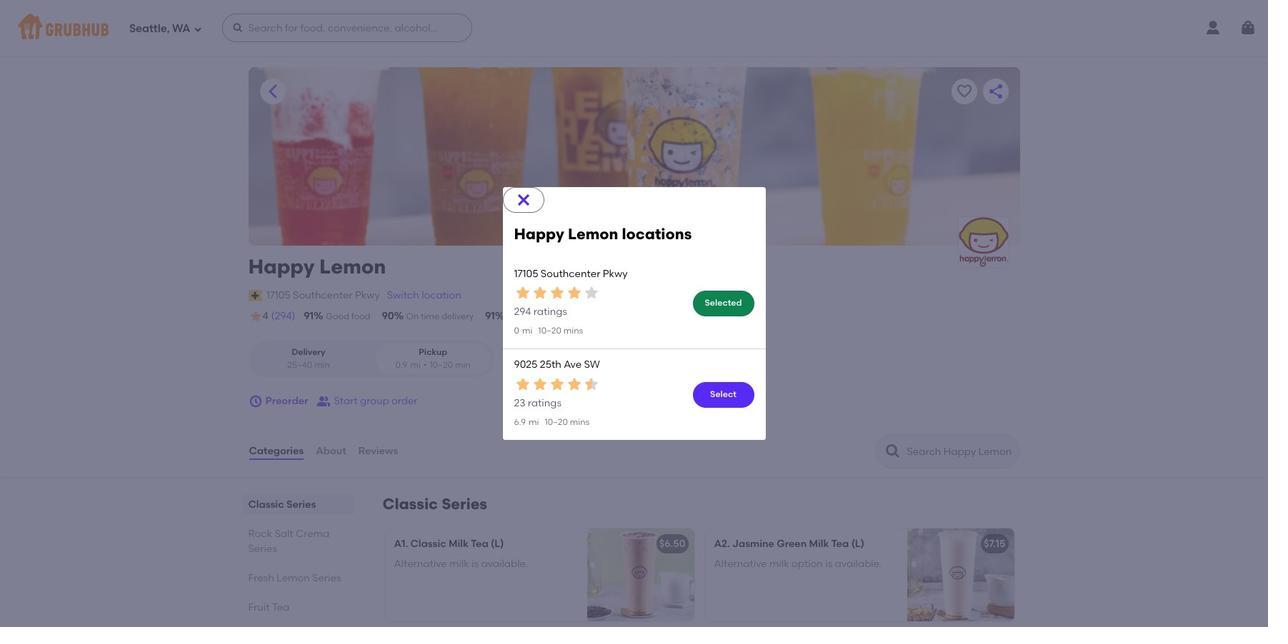 Task type: describe. For each thing, give the bounding box(es) containing it.
people icon image
[[317, 394, 331, 409]]

90
[[382, 310, 394, 322]]

1 (l) from the left
[[491, 538, 504, 550]]

select button
[[693, 382, 754, 408]]

series up crema
[[286, 499, 316, 511]]

0 vertical spatial 17105
[[514, 268, 538, 280]]

fruit tea tab
[[248, 600, 348, 615]]

classic series inside tab
[[248, 499, 316, 511]]

series inside tab
[[312, 572, 341, 584]]

rock salt crema series tab
[[248, 527, 348, 557]]

pickup
[[419, 347, 447, 357]]

seattle,
[[129, 22, 170, 35]]

rock
[[248, 528, 272, 540]]

seattle, wa
[[129, 22, 190, 35]]

save this restaurant image
[[956, 83, 973, 100]]

reviews
[[358, 445, 398, 457]]

happy lemon logo image
[[958, 217, 1008, 267]]

delivery 25–40 min
[[287, 347, 330, 370]]

alternative milk is available.
[[394, 558, 528, 570]]

294 ratings
[[514, 306, 567, 318]]

1 horizontal spatial 17105 southcenter pkwy
[[514, 268, 628, 280]]

green
[[777, 538, 807, 550]]

mi inside 'pickup 0.9 mi • 10–20 min'
[[410, 360, 421, 370]]

$7.15
[[984, 538, 1006, 550]]

lemon for fresh lemon series
[[277, 572, 310, 584]]

1 available. from the left
[[481, 558, 528, 570]]

4
[[263, 310, 268, 322]]

1 horizontal spatial classic series
[[383, 495, 487, 513]]

start
[[334, 395, 358, 407]]

wa
[[172, 22, 190, 35]]

selected
[[705, 298, 742, 308]]

series up a1. classic milk tea (l)
[[442, 495, 487, 513]]

happy for happy lemon
[[248, 254, 315, 279]]

2 horizontal spatial tea
[[831, 538, 849, 550]]

fresh lemon series
[[248, 572, 341, 584]]

a2.
[[714, 538, 730, 550]]

classic up a1.
[[383, 495, 438, 513]]

lemon for happy lemon locations
[[568, 225, 618, 243]]

rock salt crema series
[[248, 528, 330, 555]]

milk for is
[[449, 558, 469, 570]]

0
[[514, 326, 519, 336]]

mins for 23 ratings
[[570, 417, 590, 427]]

fruit
[[248, 602, 270, 614]]

start group order button
[[317, 389, 418, 414]]

$6.50
[[659, 538, 686, 550]]

0.9
[[395, 360, 407, 370]]

ratings for 23 ratings
[[528, 397, 562, 409]]

0 vertical spatial order
[[541, 311, 564, 321]]

6.9 mi 10–20 mins
[[514, 417, 590, 427]]

about button
[[315, 426, 347, 477]]

fresh lemon series tab
[[248, 571, 348, 586]]

17105 inside button
[[266, 289, 291, 301]]

fruit tea
[[248, 602, 290, 614]]

2 is from the left
[[825, 558, 833, 570]]

a2. jasmine green milk tea (l)
[[714, 538, 864, 550]]

17105 southcenter pkwy inside button
[[266, 289, 380, 301]]

25–40
[[287, 360, 312, 370]]

1 milk from the left
[[449, 538, 469, 550]]

classic inside tab
[[248, 499, 284, 511]]

1 horizontal spatial tea
[[471, 538, 488, 550]]

a1. classic milk tea (l) image
[[587, 529, 694, 622]]

ratings for 294 ratings
[[534, 306, 567, 318]]

2 (l) from the left
[[851, 538, 864, 550]]

23 ratings
[[514, 397, 562, 409]]

delivery
[[292, 347, 325, 357]]

•
[[423, 360, 427, 370]]

good
[[326, 311, 349, 321]]

10–20 inside 'pickup 0.9 mi • 10–20 min'
[[430, 360, 453, 370]]

categories button
[[248, 426, 304, 477]]

mi for 23
[[529, 417, 539, 427]]

9025 25th ave sw
[[514, 359, 600, 371]]

caret left icon image
[[264, 83, 281, 100]]

southcenter inside button
[[293, 289, 353, 301]]

alternative for jasmine
[[714, 558, 767, 570]]

2 milk from the left
[[809, 538, 829, 550]]

about
[[316, 445, 346, 457]]

salt
[[275, 528, 293, 540]]

search icon image
[[884, 443, 901, 460]]

selected button
[[693, 291, 754, 317]]

group
[[360, 395, 389, 407]]



Task type: vqa. For each thing, say whether or not it's contained in the screenshot.
min inside the Pickup 0.9 mi • 10–20 min
yes



Task type: locate. For each thing, give the bounding box(es) containing it.
classic right a1.
[[411, 538, 446, 550]]

lemon inside tab
[[277, 572, 310, 584]]

17105 up (294)
[[266, 289, 291, 301]]

1 horizontal spatial is
[[825, 558, 833, 570]]

1 horizontal spatial min
[[455, 360, 471, 370]]

1 vertical spatial lemon
[[319, 254, 386, 279]]

lemon up fruit tea tab
[[277, 572, 310, 584]]

tea inside tab
[[272, 602, 290, 614]]

milk up option
[[809, 538, 829, 550]]

order right group
[[391, 395, 418, 407]]

categories
[[249, 445, 304, 457]]

10–20
[[538, 326, 561, 336], [430, 360, 453, 370], [545, 417, 568, 427]]

mins down ave
[[570, 417, 590, 427]]

is right option
[[825, 558, 833, 570]]

294
[[514, 306, 531, 318]]

mi
[[522, 326, 532, 336], [410, 360, 421, 370], [529, 417, 539, 427]]

1 milk from the left
[[449, 558, 469, 570]]

0 horizontal spatial min
[[314, 360, 330, 370]]

ratings
[[534, 306, 567, 318], [528, 397, 562, 409]]

switch location
[[387, 289, 461, 301]]

milk down a2. jasmine green milk tea (l)
[[770, 558, 789, 570]]

(l) up alternative milk option is available.
[[851, 538, 864, 550]]

ratings up 0 mi 10–20 mins
[[534, 306, 567, 318]]

star icon image
[[514, 284, 531, 301], [531, 284, 548, 301], [548, 284, 565, 301], [565, 284, 583, 301], [583, 284, 600, 301], [248, 309, 263, 324], [514, 376, 531, 393], [531, 376, 548, 393], [548, 376, 565, 393], [565, 376, 583, 393], [583, 376, 600, 393], [583, 376, 600, 393]]

0 vertical spatial lemon
[[568, 225, 618, 243]]

2 alternative from the left
[[714, 558, 767, 570]]

mins for 294 ratings
[[563, 326, 583, 336]]

alternative
[[394, 558, 447, 570], [714, 558, 767, 570]]

lemon
[[568, 225, 618, 243], [319, 254, 386, 279], [277, 572, 310, 584]]

option group containing delivery 25–40 min
[[248, 341, 493, 377]]

svg image
[[1240, 19, 1257, 36], [232, 22, 243, 34], [193, 25, 202, 33], [515, 191, 532, 208], [248, 394, 263, 409]]

preorder
[[265, 395, 308, 407]]

svg image inside preorder "button"
[[248, 394, 263, 409]]

select
[[710, 390, 737, 400]]

option group
[[248, 341, 493, 377]]

southcenter up the good on the left
[[293, 289, 353, 301]]

on
[[406, 311, 419, 321]]

min inside delivery 25–40 min
[[314, 360, 330, 370]]

2 91 from the left
[[485, 310, 495, 322]]

min
[[314, 360, 330, 370], [455, 360, 471, 370]]

mi right 6.9
[[529, 417, 539, 427]]

(l)
[[491, 538, 504, 550], [851, 538, 864, 550]]

91 down 17105 southcenter pkwy button
[[304, 310, 314, 322]]

0 horizontal spatial happy
[[248, 254, 315, 279]]

1 vertical spatial 17105 southcenter pkwy
[[266, 289, 380, 301]]

classic series up salt
[[248, 499, 316, 511]]

1 vertical spatial happy
[[248, 254, 315, 279]]

lemon left 'locations'
[[568, 225, 618, 243]]

series down "rock"
[[248, 543, 277, 555]]

0 horizontal spatial available.
[[481, 558, 528, 570]]

10–20 down "23 ratings" on the bottom
[[545, 417, 568, 427]]

a1. classic milk tea (l)
[[394, 538, 504, 550]]

milk up alternative milk is available.
[[449, 538, 469, 550]]

1 horizontal spatial 91
[[485, 310, 495, 322]]

10–20 for 294 ratings
[[538, 326, 561, 336]]

sw
[[584, 359, 600, 371]]

milk
[[449, 558, 469, 570], [770, 558, 789, 570]]

0 horizontal spatial classic series
[[248, 499, 316, 511]]

ave
[[564, 359, 582, 371]]

save this restaurant button
[[951, 79, 977, 104]]

1 vertical spatial pkwy
[[355, 289, 380, 301]]

classic series up a1. classic milk tea (l)
[[383, 495, 487, 513]]

1 vertical spatial ratings
[[528, 397, 562, 409]]

option
[[792, 558, 823, 570]]

alternative down jasmine
[[714, 558, 767, 570]]

is
[[472, 558, 479, 570], [825, 558, 833, 570]]

Search Happy Lemon search field
[[906, 445, 1015, 459]]

1 horizontal spatial available.
[[835, 558, 882, 570]]

start group order
[[334, 395, 418, 407]]

classic
[[383, 495, 438, 513], [248, 499, 284, 511], [411, 538, 446, 550]]

0 vertical spatial southcenter
[[541, 268, 600, 280]]

tea up alternative milk option is available.
[[831, 538, 849, 550]]

milk for option
[[770, 558, 789, 570]]

tea up alternative milk is available.
[[471, 538, 488, 550]]

1 alternative from the left
[[394, 558, 447, 570]]

available. down a1. classic milk tea (l)
[[481, 558, 528, 570]]

order
[[541, 311, 564, 321], [391, 395, 418, 407]]

0 horizontal spatial order
[[391, 395, 418, 407]]

classic up "rock"
[[248, 499, 284, 511]]

1 vertical spatial mins
[[570, 417, 590, 427]]

1 vertical spatial mi
[[410, 360, 421, 370]]

0 vertical spatial happy
[[514, 225, 564, 243]]

0 horizontal spatial 17105 southcenter pkwy
[[266, 289, 380, 301]]

happy
[[514, 225, 564, 243], [248, 254, 315, 279]]

mins up ave
[[563, 326, 583, 336]]

1 horizontal spatial alternative
[[714, 558, 767, 570]]

1 horizontal spatial southcenter
[[541, 268, 600, 280]]

0 vertical spatial mi
[[522, 326, 532, 336]]

happy lemon locations
[[514, 225, 692, 243]]

locations
[[622, 225, 692, 243]]

1 is from the left
[[472, 558, 479, 570]]

good food
[[326, 311, 370, 321]]

9025
[[514, 359, 538, 371]]

series
[[442, 495, 487, 513], [286, 499, 316, 511], [248, 543, 277, 555], [312, 572, 341, 584]]

6.9
[[514, 417, 526, 427]]

2 vertical spatial lemon
[[277, 572, 310, 584]]

1 91 from the left
[[304, 310, 314, 322]]

reviews button
[[358, 426, 399, 477]]

17105 up 294
[[514, 268, 538, 280]]

2 min from the left
[[455, 360, 471, 370]]

17105 southcenter pkwy up the good on the left
[[266, 289, 380, 301]]

0 horizontal spatial 91
[[304, 310, 314, 322]]

location
[[422, 289, 461, 301]]

1 horizontal spatial (l)
[[851, 538, 864, 550]]

1 horizontal spatial pkwy
[[603, 268, 628, 280]]

mi for 294
[[522, 326, 532, 336]]

correct order
[[507, 311, 564, 321]]

ratings up 6.9 mi 10–20 mins
[[528, 397, 562, 409]]

time
[[421, 311, 439, 321]]

milk down a1. classic milk tea (l)
[[449, 558, 469, 570]]

0 vertical spatial mins
[[563, 326, 583, 336]]

switch location button
[[386, 288, 462, 304]]

91 for good food
[[304, 310, 314, 322]]

min down delivery
[[314, 360, 330, 370]]

1 vertical spatial 10–20
[[430, 360, 453, 370]]

0 horizontal spatial pkwy
[[355, 289, 380, 301]]

2 horizontal spatial lemon
[[568, 225, 618, 243]]

alternative for classic
[[394, 558, 447, 570]]

1 vertical spatial 17105
[[266, 289, 291, 301]]

10–20 for 23 ratings
[[545, 417, 568, 427]]

2 vertical spatial 10–20
[[545, 417, 568, 427]]

pkwy down happy lemon locations
[[603, 268, 628, 280]]

min inside 'pickup 0.9 mi • 10–20 min'
[[455, 360, 471, 370]]

crema
[[296, 528, 330, 540]]

lemon for happy lemon
[[319, 254, 386, 279]]

(294)
[[271, 310, 295, 322]]

0 horizontal spatial tea
[[272, 602, 290, 614]]

switch
[[387, 289, 419, 301]]

2 vertical spatial mi
[[529, 417, 539, 427]]

0 horizontal spatial alternative
[[394, 558, 447, 570]]

mi right 0
[[522, 326, 532, 336]]

0 horizontal spatial is
[[472, 558, 479, 570]]

alternative down a1.
[[394, 558, 447, 570]]

1 vertical spatial order
[[391, 395, 418, 407]]

lemon up 17105 southcenter pkwy button
[[319, 254, 386, 279]]

min right •
[[455, 360, 471, 370]]

a2. jasmine green milk tea (l) image
[[907, 529, 1014, 622]]

happy lemon
[[248, 254, 386, 279]]

1 horizontal spatial order
[[541, 311, 564, 321]]

mi left •
[[410, 360, 421, 370]]

1 horizontal spatial 17105
[[514, 268, 538, 280]]

10–20 down the pickup at the bottom left
[[430, 360, 453, 370]]

fresh
[[248, 572, 274, 584]]

pkwy inside button
[[355, 289, 380, 301]]

0 horizontal spatial lemon
[[277, 572, 310, 584]]

1 horizontal spatial milk
[[770, 558, 789, 570]]

order inside button
[[391, 395, 418, 407]]

jasmine
[[732, 538, 774, 550]]

series inside rock salt crema series
[[248, 543, 277, 555]]

0 horizontal spatial milk
[[449, 538, 469, 550]]

17105 southcenter pkwy button
[[266, 288, 381, 304]]

1 horizontal spatial lemon
[[319, 254, 386, 279]]

25th
[[540, 359, 561, 371]]

1 horizontal spatial happy
[[514, 225, 564, 243]]

alternative milk option is available.
[[714, 558, 882, 570]]

91 for correct order
[[485, 310, 495, 322]]

tea right 'fruit'
[[272, 602, 290, 614]]

food
[[351, 311, 370, 321]]

10–20 down correct order
[[538, 326, 561, 336]]

a1.
[[394, 538, 408, 550]]

0 horizontal spatial 17105
[[266, 289, 291, 301]]

91 right delivery
[[485, 310, 495, 322]]

0 vertical spatial 17105 southcenter pkwy
[[514, 268, 628, 280]]

2 milk from the left
[[770, 558, 789, 570]]

series up fruit tea tab
[[312, 572, 341, 584]]

available. right option
[[835, 558, 882, 570]]

order up 0 mi 10–20 mins
[[541, 311, 564, 321]]

classic series
[[383, 495, 487, 513], [248, 499, 316, 511]]

0 mi 10–20 mins
[[514, 326, 583, 336]]

main navigation navigation
[[0, 0, 1268, 56]]

happy for happy lemon locations
[[514, 225, 564, 243]]

is down a1. classic milk tea (l)
[[472, 558, 479, 570]]

0 horizontal spatial (l)
[[491, 538, 504, 550]]

17105 southcenter pkwy
[[514, 268, 628, 280], [266, 289, 380, 301]]

subscription pass image
[[248, 290, 263, 301]]

0 vertical spatial 10–20
[[538, 326, 561, 336]]

share icon image
[[987, 83, 1004, 100]]

(l) up alternative milk is available.
[[491, 538, 504, 550]]

17105 southcenter pkwy up 294 ratings
[[514, 268, 628, 280]]

mins
[[563, 326, 583, 336], [570, 417, 590, 427]]

southcenter up 294 ratings
[[541, 268, 600, 280]]

1 horizontal spatial milk
[[809, 538, 829, 550]]

pkwy
[[603, 268, 628, 280], [355, 289, 380, 301]]

tea
[[471, 538, 488, 550], [831, 538, 849, 550], [272, 602, 290, 614]]

17105
[[514, 268, 538, 280], [266, 289, 291, 301]]

1 min from the left
[[314, 360, 330, 370]]

classic series tab
[[248, 497, 348, 512]]

0 horizontal spatial southcenter
[[293, 289, 353, 301]]

pickup 0.9 mi • 10–20 min
[[395, 347, 471, 370]]

0 horizontal spatial milk
[[449, 558, 469, 570]]

preorder button
[[248, 389, 308, 414]]

available.
[[481, 558, 528, 570], [835, 558, 882, 570]]

delivery
[[441, 311, 474, 321]]

2 available. from the left
[[835, 558, 882, 570]]

23
[[514, 397, 525, 409]]

pkwy up food
[[355, 289, 380, 301]]

correct
[[507, 311, 539, 321]]

on time delivery
[[406, 311, 474, 321]]

0 vertical spatial ratings
[[534, 306, 567, 318]]

1 vertical spatial southcenter
[[293, 289, 353, 301]]

0 vertical spatial pkwy
[[603, 268, 628, 280]]

southcenter
[[541, 268, 600, 280], [293, 289, 353, 301]]



